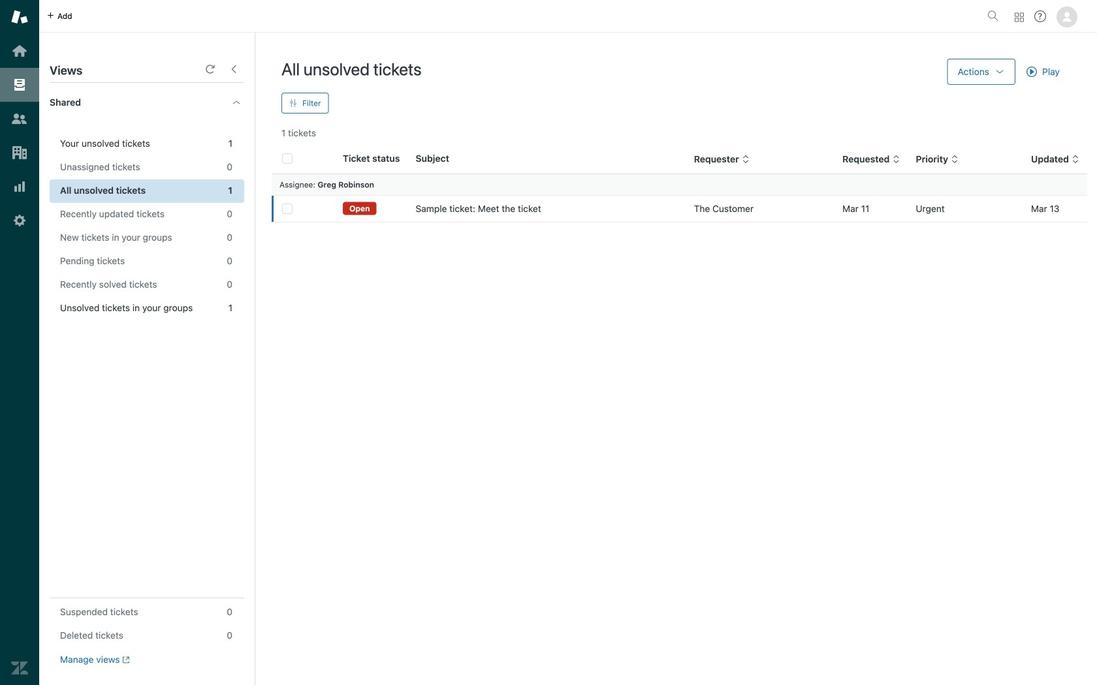 Task type: describe. For each thing, give the bounding box(es) containing it.
customers image
[[11, 110, 28, 127]]

get started image
[[11, 42, 28, 59]]

get help image
[[1035, 10, 1046, 22]]

main element
[[0, 0, 39, 686]]

organizations image
[[11, 144, 28, 161]]

zendesk image
[[11, 660, 28, 677]]



Task type: vqa. For each thing, say whether or not it's contained in the screenshot.
Get Started image
yes



Task type: locate. For each thing, give the bounding box(es) containing it.
heading
[[39, 83, 255, 122]]

reporting image
[[11, 178, 28, 195]]

zendesk products image
[[1015, 13, 1024, 22]]

admin image
[[11, 212, 28, 229]]

zendesk support image
[[11, 8, 28, 25]]

hide panel views image
[[229, 64, 239, 74]]

refresh views pane image
[[205, 64, 216, 74]]

opens in a new tab image
[[120, 657, 130, 664]]

row
[[272, 196, 1087, 222]]

views image
[[11, 76, 28, 93]]



